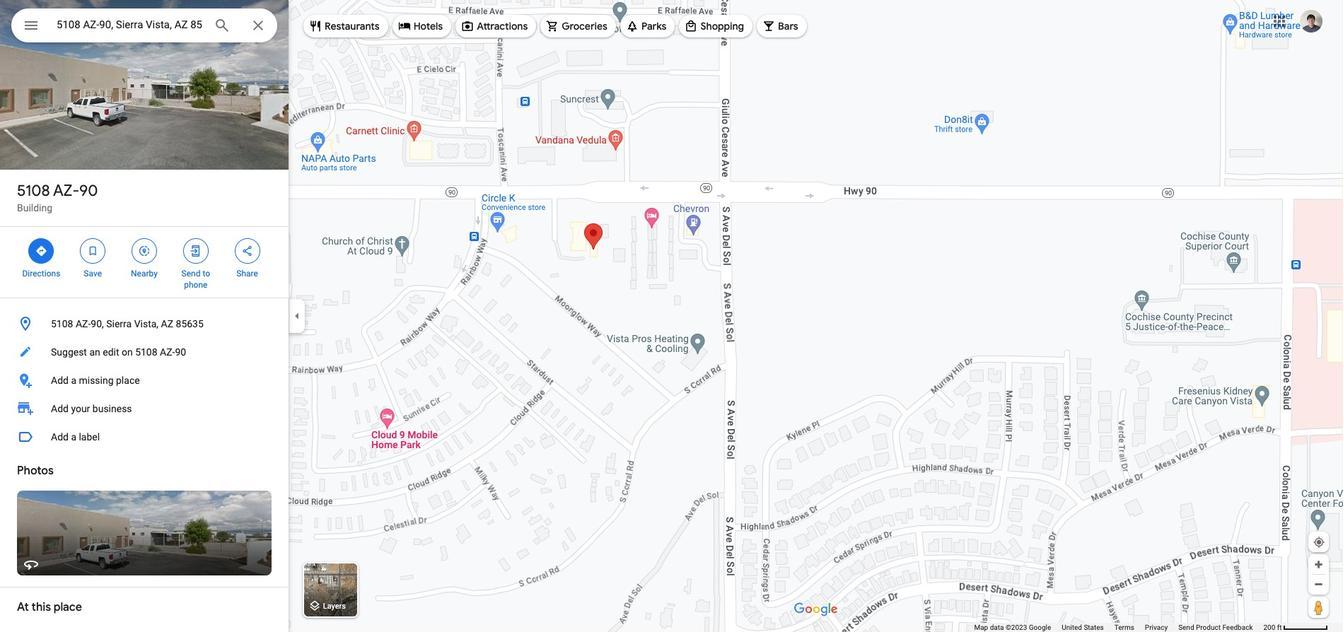 Task type: describe. For each thing, give the bounding box(es) containing it.
data
[[991, 624, 1005, 632]]

at this place
[[17, 601, 82, 615]]

az- inside button
[[160, 347, 175, 358]]

missing
[[79, 375, 114, 386]]

product
[[1197, 624, 1221, 632]]

layers
[[323, 603, 346, 612]]

add a label
[[51, 432, 100, 443]]

a for missing
[[71, 375, 76, 386]]

business
[[93, 403, 132, 415]]

az- for 90,
[[76, 318, 91, 330]]

your
[[71, 403, 90, 415]]

suggest an edit on 5108 az-90
[[51, 347, 186, 358]]

200 ft button
[[1264, 624, 1329, 632]]

terms button
[[1115, 623, 1135, 633]]

vista,
[[134, 318, 159, 330]]

google maps element
[[0, 0, 1344, 633]]

footer inside google maps element
[[975, 623, 1264, 633]]

send to phone
[[182, 269, 210, 290]]


[[23, 16, 40, 35]]


[[86, 243, 99, 259]]

on
[[122, 347, 133, 358]]

google
[[1030, 624, 1052, 632]]

add a missing place
[[51, 375, 140, 386]]

add a missing place button
[[0, 367, 289, 395]]

 button
[[11, 8, 51, 45]]

5108 az-90, sierra vista, az 85635
[[51, 318, 204, 330]]

5108 az-90, sierra vista, az 85635 button
[[0, 310, 289, 338]]

united states button
[[1062, 623, 1105, 633]]

building
[[17, 202, 52, 214]]

save
[[84, 269, 102, 279]]

5108 az-90 main content
[[0, 0, 289, 633]]

parks button
[[621, 9, 675, 43]]

5108 AZ-90, Sierra Vista, AZ 85635 field
[[11, 8, 277, 42]]

az- for 90
[[53, 181, 79, 201]]

5108 for 90
[[17, 181, 50, 201]]

shopping
[[701, 20, 745, 33]]


[[138, 243, 151, 259]]

label
[[79, 432, 100, 443]]

1 vertical spatial place
[[54, 601, 82, 615]]

map data ©2023 google
[[975, 624, 1052, 632]]

©2023
[[1006, 624, 1028, 632]]

an
[[89, 347, 100, 358]]

200 ft
[[1264, 624, 1283, 632]]

5108 az-90 building
[[17, 181, 98, 214]]

show street view coverage image
[[1309, 597, 1330, 619]]

shopping button
[[680, 9, 753, 43]]


[[190, 243, 202, 259]]



Task type: locate. For each thing, give the bounding box(es) containing it.
send left product
[[1179, 624, 1195, 632]]

90,
[[91, 318, 104, 330]]

5108 up the building
[[17, 181, 50, 201]]

place down the on
[[116, 375, 140, 386]]

3 add from the top
[[51, 432, 69, 443]]

2 vertical spatial 5108
[[135, 347, 158, 358]]

send inside send to phone
[[182, 269, 201, 279]]

2 add from the top
[[51, 403, 69, 415]]

restaurants button
[[304, 9, 388, 43]]

90 down 85635
[[175, 347, 186, 358]]

zoom in image
[[1314, 560, 1325, 570]]

90
[[79, 181, 98, 201], [175, 347, 186, 358]]


[[35, 243, 48, 259]]

map
[[975, 624, 989, 632]]

add your business link
[[0, 395, 289, 423]]

1 vertical spatial a
[[71, 432, 76, 443]]

a for label
[[71, 432, 76, 443]]

2 horizontal spatial 5108
[[135, 347, 158, 358]]

hotels button
[[393, 9, 452, 43]]

add inside 'button'
[[51, 375, 69, 386]]

add left label
[[51, 432, 69, 443]]

None field
[[57, 16, 202, 33]]

feedback
[[1223, 624, 1254, 632]]

send inside button
[[1179, 624, 1195, 632]]

1 horizontal spatial 5108
[[51, 318, 73, 330]]


[[241, 243, 254, 259]]

send product feedback
[[1179, 624, 1254, 632]]

restaurants
[[325, 20, 380, 33]]

add a label button
[[0, 423, 289, 452]]

send for send to phone
[[182, 269, 201, 279]]

90 up 
[[79, 181, 98, 201]]

phone
[[184, 280, 208, 290]]

0 vertical spatial add
[[51, 375, 69, 386]]

privacy button
[[1146, 623, 1169, 633]]

1 horizontal spatial 90
[[175, 347, 186, 358]]

to
[[203, 269, 210, 279]]

add
[[51, 375, 69, 386], [51, 403, 69, 415], [51, 432, 69, 443]]

0 vertical spatial send
[[182, 269, 201, 279]]

5108 inside button
[[135, 347, 158, 358]]

place right this on the left
[[54, 601, 82, 615]]

5108 right the on
[[135, 347, 158, 358]]

none field inside 5108 az-90, sierra vista, az 85635 field
[[57, 16, 202, 33]]

groceries button
[[541, 9, 616, 43]]

1 vertical spatial add
[[51, 403, 69, 415]]

0 vertical spatial az-
[[53, 181, 79, 201]]

show your location image
[[1314, 536, 1326, 549]]

footer
[[975, 623, 1264, 633]]

az- inside 5108 az-90 building
[[53, 181, 79, 201]]

united states
[[1062, 624, 1105, 632]]

a left missing on the bottom left of page
[[71, 375, 76, 386]]

send up phone
[[182, 269, 201, 279]]

terms
[[1115, 624, 1135, 632]]

actions for 5108 az-90 region
[[0, 227, 289, 298]]

collapse side panel image
[[289, 309, 305, 324]]

privacy
[[1146, 624, 1169, 632]]

az-
[[53, 181, 79, 201], [76, 318, 91, 330], [160, 347, 175, 358]]

az
[[161, 318, 173, 330]]

1 a from the top
[[71, 375, 76, 386]]

place
[[116, 375, 140, 386], [54, 601, 82, 615]]

nearby
[[131, 269, 158, 279]]

0 vertical spatial 5108
[[17, 181, 50, 201]]

1 vertical spatial az-
[[76, 318, 91, 330]]

1 vertical spatial 90
[[175, 347, 186, 358]]

1 horizontal spatial place
[[116, 375, 140, 386]]

send
[[182, 269, 201, 279], [1179, 624, 1195, 632]]

0 horizontal spatial send
[[182, 269, 201, 279]]

states
[[1084, 624, 1105, 632]]

edit
[[103, 347, 119, 358]]

85635
[[176, 318, 204, 330]]

90 inside button
[[175, 347, 186, 358]]

az- inside button
[[76, 318, 91, 330]]

send product feedback button
[[1179, 623, 1254, 633]]

united
[[1062, 624, 1083, 632]]

1 add from the top
[[51, 375, 69, 386]]

ft
[[1278, 624, 1283, 632]]

0 vertical spatial place
[[116, 375, 140, 386]]

0 horizontal spatial place
[[54, 601, 82, 615]]

1 horizontal spatial send
[[1179, 624, 1195, 632]]

200
[[1264, 624, 1276, 632]]

parks
[[642, 20, 667, 33]]

this
[[32, 601, 51, 615]]

send for send product feedback
[[1179, 624, 1195, 632]]

5108 inside button
[[51, 318, 73, 330]]

attractions
[[477, 20, 528, 33]]

add your business
[[51, 403, 132, 415]]

share
[[237, 269, 258, 279]]

suggest
[[51, 347, 87, 358]]

 search field
[[11, 8, 277, 45]]

zoom out image
[[1314, 580, 1325, 590]]

0 horizontal spatial 90
[[79, 181, 98, 201]]

a inside 'button'
[[71, 375, 76, 386]]

directions
[[22, 269, 60, 279]]

5108 inside 5108 az-90 building
[[17, 181, 50, 201]]

at
[[17, 601, 29, 615]]

add for add a missing place
[[51, 375, 69, 386]]

groceries
[[562, 20, 608, 33]]

0 vertical spatial 90
[[79, 181, 98, 201]]

5108 for 90,
[[51, 318, 73, 330]]

5108
[[17, 181, 50, 201], [51, 318, 73, 330], [135, 347, 158, 358]]

add for add a label
[[51, 432, 69, 443]]

1 vertical spatial send
[[1179, 624, 1195, 632]]

a inside button
[[71, 432, 76, 443]]

attractions button
[[456, 9, 537, 43]]

2 vertical spatial az-
[[160, 347, 175, 358]]

add inside button
[[51, 432, 69, 443]]

add down suggest
[[51, 375, 69, 386]]

add for add your business
[[51, 403, 69, 415]]

2 a from the top
[[71, 432, 76, 443]]

5108 up suggest
[[51, 318, 73, 330]]

hotels
[[414, 20, 443, 33]]

bars
[[779, 20, 799, 33]]

0 horizontal spatial 5108
[[17, 181, 50, 201]]

sierra
[[106, 318, 132, 330]]

bars button
[[757, 9, 807, 43]]

a
[[71, 375, 76, 386], [71, 432, 76, 443]]

google account: nolan park  
(nolan.park@adept.ai) image
[[1301, 10, 1323, 32]]

add left your at the bottom left
[[51, 403, 69, 415]]

footer containing map data ©2023 google
[[975, 623, 1264, 633]]

suggest an edit on 5108 az-90 button
[[0, 338, 289, 367]]

place inside add a missing place 'button'
[[116, 375, 140, 386]]

0 vertical spatial a
[[71, 375, 76, 386]]

photos
[[17, 464, 54, 478]]

2 vertical spatial add
[[51, 432, 69, 443]]

90 inside 5108 az-90 building
[[79, 181, 98, 201]]

1 vertical spatial 5108
[[51, 318, 73, 330]]

a left label
[[71, 432, 76, 443]]



Task type: vqa. For each thing, say whether or not it's contained in the screenshot.


